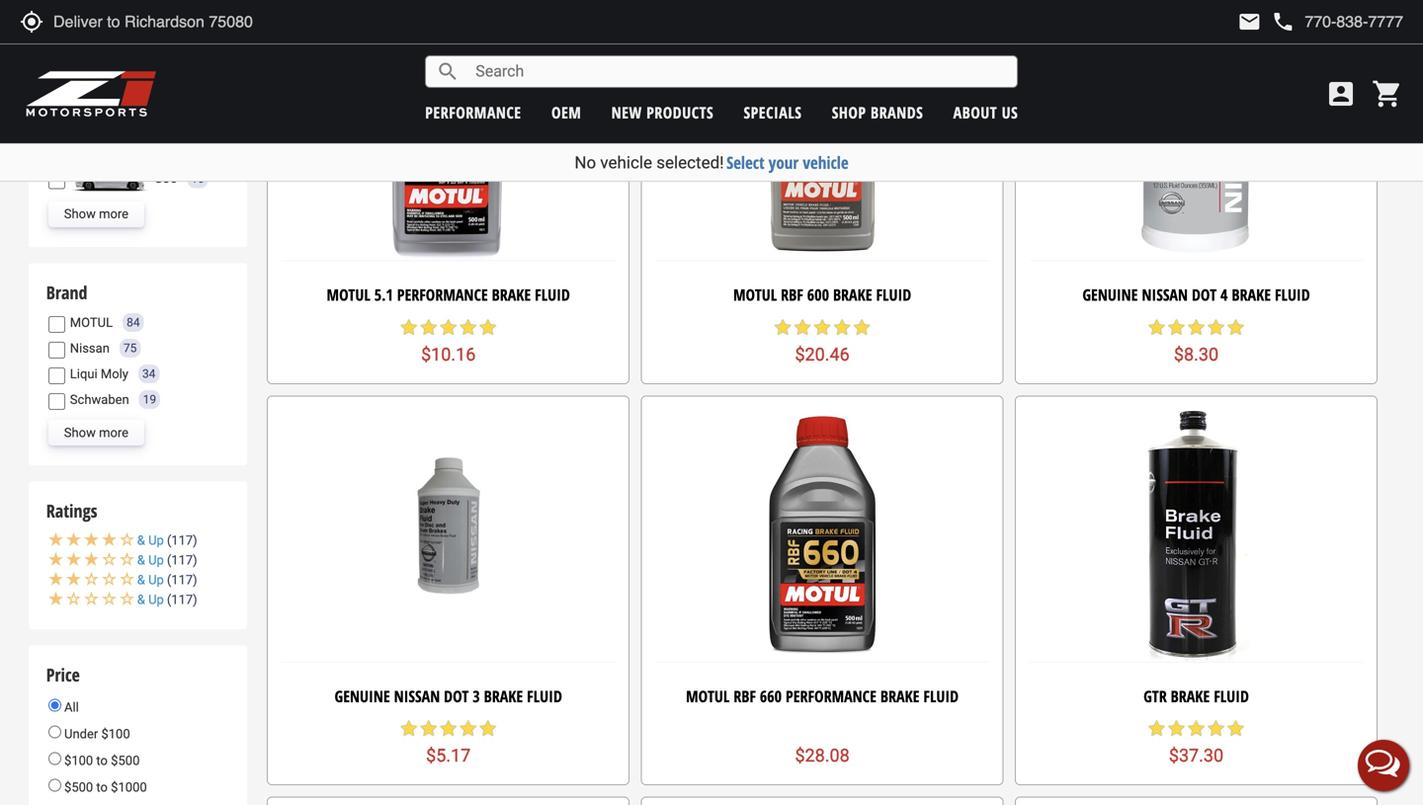Task type: vqa. For each thing, say whether or not it's contained in the screenshot.


Task type: describe. For each thing, give the bounding box(es) containing it.
10 for g35
[[191, 172, 204, 186]]

3 & up 117 from the top
[[137, 573, 193, 588]]

specials link
[[744, 102, 802, 123]]

shopping_cart
[[1372, 78, 1404, 110]]

ratings
[[46, 499, 97, 523]]

nissan juke 2011 2012 2013 2014 2015 2016 2017 vr38dett hr15de mr16ddt hr16de z1 motorsports image
[[70, 135, 149, 161]]

0 horizontal spatial $100
[[64, 754, 93, 768]]

2 up from the top
[[148, 553, 164, 568]]

4 & up 117 from the top
[[137, 592, 193, 607]]

to for $500
[[96, 780, 108, 795]]

new
[[612, 102, 642, 123]]

1 & up 117 from the top
[[137, 533, 193, 548]]

show more for brand
[[64, 425, 129, 440]]

oem
[[551, 102, 582, 123]]

75
[[123, 342, 137, 355]]

nissan for genuine nissan dot 4 brake fluid
[[1142, 284, 1188, 306]]

under  $100
[[61, 727, 130, 742]]

selected!
[[657, 153, 724, 172]]

account_box
[[1325, 78, 1357, 110]]

about
[[953, 102, 997, 123]]

mail link
[[1238, 10, 1262, 34]]

rbf for 600
[[781, 284, 803, 306]]

products
[[647, 102, 714, 123]]

2 & up 117 from the top
[[137, 553, 193, 568]]

under
[[64, 727, 98, 742]]

0 horizontal spatial performance
[[397, 284, 488, 306]]

brands
[[871, 102, 923, 123]]

about us link
[[953, 102, 1018, 123]]

show more button for brand
[[48, 420, 144, 446]]

3 117 from the top
[[171, 573, 193, 588]]

1 vertical spatial nissan
[[70, 341, 110, 356]]

phone
[[1271, 10, 1295, 34]]

0 vertical spatial $500
[[111, 754, 140, 768]]

0 vertical spatial $100
[[101, 727, 130, 742]]

nissan 350z z33 2003 2004 2005 2006 2007 2008 2009 vq35de 3.5l revup rev up vq35hr nismo z1 motorsports image
[[70, 74, 149, 100]]

genuine for genuine nissan dot 4 brake fluid
[[1083, 284, 1138, 306]]

more for model
[[99, 207, 129, 222]]

$28.08
[[795, 746, 850, 767]]

gtr brake fluid
[[1144, 686, 1249, 707]]

3 & from the top
[[137, 573, 145, 588]]

star star star star star $37.30
[[1147, 719, 1246, 767]]

$10.16
[[421, 344, 476, 365]]

new products
[[612, 102, 714, 123]]

shop brands link
[[832, 102, 923, 123]]

show for brand
[[64, 425, 96, 440]]

rbf for 660
[[734, 686, 756, 707]]

2 117 from the top
[[171, 553, 193, 568]]

motul rbf 660 performance brake fluid
[[686, 686, 959, 707]]

mail
[[1238, 10, 1262, 34]]

oem link
[[551, 102, 582, 123]]

shop brands
[[832, 102, 923, 123]]

$37.30
[[1169, 746, 1224, 767]]

moly
[[101, 366, 128, 381]]

$100 to $500
[[61, 754, 140, 768]]

gtr
[[1144, 686, 1167, 707]]

motul 5.1 performance brake fluid
[[327, 284, 570, 306]]

genuine nissan dot 4 brake fluid
[[1083, 284, 1310, 306]]

model
[[46, 12, 90, 36]]

4 117 from the top
[[171, 592, 193, 607]]

mail phone
[[1238, 10, 1295, 34]]

4
[[1221, 284, 1228, 306]]

$500 to $1000
[[61, 780, 147, 795]]

1 horizontal spatial performance
[[786, 686, 877, 707]]

$8.30
[[1174, 344, 1219, 365]]

to for $100
[[96, 754, 108, 768]]

juke
[[154, 141, 185, 155]]

show more button for model
[[48, 202, 144, 227]]

nissan 370z z34 2009 2010 2011 2012 2013 2014 2015 2016 2017 2018 2019 3.7l vq37vhr vhr nismo z1 motorsports image
[[70, 105, 149, 130]]

specials
[[744, 102, 802, 123]]

660
[[760, 686, 782, 707]]

nissan 300zx z32 1990 1991 1992 1993 1994 1995 1996 vg30dett vg30de twin turbo non turbo z1 motorsports image
[[70, 43, 149, 69]]

your
[[769, 151, 799, 174]]

show for model
[[64, 207, 96, 222]]

star star star star star $10.16
[[399, 318, 498, 365]]

star star star star star $20.46
[[773, 318, 872, 365]]

1 horizontal spatial vehicle
[[803, 151, 849, 174]]

34
[[142, 367, 156, 381]]

more for brand
[[99, 425, 129, 440]]

star star star star star $8.30
[[1147, 318, 1246, 365]]



Task type: locate. For each thing, give the bounding box(es) containing it.
1 up from the top
[[148, 533, 164, 548]]

0 horizontal spatial $500
[[64, 780, 93, 795]]

2 show more button from the top
[[48, 420, 144, 446]]

price
[[46, 663, 80, 687]]

0 horizontal spatial vehicle
[[600, 153, 652, 172]]

2 to from the top
[[96, 780, 108, 795]]

$5.17
[[426, 746, 471, 767]]

up
[[148, 533, 164, 548], [148, 553, 164, 568], [148, 573, 164, 588], [148, 592, 164, 607]]

$500
[[111, 754, 140, 768], [64, 780, 93, 795]]

dot
[[1192, 284, 1217, 306], [444, 686, 469, 707]]

1 vertical spatial 10
[[191, 172, 204, 186]]

1 horizontal spatial rbf
[[781, 284, 803, 306]]

vehicle
[[803, 151, 849, 174], [600, 153, 652, 172]]

2 horizontal spatial nissan
[[1142, 284, 1188, 306]]

None checkbox
[[48, 81, 65, 97], [48, 316, 65, 333], [48, 368, 65, 385], [48, 393, 65, 410], [48, 81, 65, 97], [48, 316, 65, 333], [48, 368, 65, 385], [48, 393, 65, 410]]

$500 down '$100 to $500'
[[64, 780, 93, 795]]

1 show more button from the top
[[48, 202, 144, 227]]

0 vertical spatial performance
[[397, 284, 488, 306]]

about us
[[953, 102, 1018, 123]]

0 horizontal spatial dot
[[444, 686, 469, 707]]

motul left 600
[[733, 284, 777, 306]]

liqui
[[70, 366, 98, 381]]

vehicle right your
[[803, 151, 849, 174]]

rbf left 600
[[781, 284, 803, 306]]

None checkbox
[[48, 111, 65, 128], [48, 142, 65, 159], [48, 172, 65, 189], [48, 342, 65, 359], [48, 111, 65, 128], [48, 142, 65, 159], [48, 172, 65, 189], [48, 342, 65, 359]]

Search search field
[[460, 56, 1017, 87]]

performance link
[[425, 102, 522, 123]]

show more button
[[48, 202, 144, 227], [48, 420, 144, 446]]

117
[[171, 533, 193, 548], [171, 553, 193, 568], [171, 573, 193, 588], [171, 592, 193, 607]]

more down infiniti g35 coupe sedan v35 v36 skyline 2003 2004 2005 2006 2007 2008 3.5l vq35de revup rev up vq35hr z1 motorsports image
[[99, 207, 129, 222]]

show more button down schwaben
[[48, 420, 144, 446]]

1 horizontal spatial genuine
[[1083, 284, 1138, 306]]

performance up star star star star star $10.16
[[397, 284, 488, 306]]

no vehicle selected! select your vehicle
[[575, 151, 849, 174]]

1 horizontal spatial dot
[[1192, 284, 1217, 306]]

rbf left 660
[[734, 686, 756, 707]]

1 vertical spatial genuine
[[335, 686, 390, 707]]

$100 up '$100 to $500'
[[101, 727, 130, 742]]

genuine for genuine nissan dot 3 brake fluid
[[335, 686, 390, 707]]

0 vertical spatial more
[[99, 207, 129, 222]]

dot for 4
[[1192, 284, 1217, 306]]

to up $500 to $1000
[[96, 754, 108, 768]]

genuine
[[1083, 284, 1138, 306], [335, 686, 390, 707]]

dot left 3
[[444, 686, 469, 707]]

1 117 from the top
[[171, 533, 193, 548]]

liqui moly
[[70, 366, 128, 381]]

shopping_cart link
[[1367, 78, 1404, 110]]

show more down schwaben
[[64, 425, 129, 440]]

1 show more from the top
[[64, 207, 129, 222]]

z1 motorsports logo image
[[25, 69, 158, 119]]

schwaben
[[70, 392, 129, 407]]

1 vertical spatial more
[[99, 425, 129, 440]]

0 horizontal spatial motul
[[327, 284, 370, 306]]

performance
[[425, 102, 522, 123]]

0 vertical spatial show more button
[[48, 202, 144, 227]]

phone link
[[1271, 10, 1404, 34]]

motul
[[70, 315, 113, 330]]

all
[[61, 700, 79, 715]]

my_location
[[20, 10, 43, 34]]

0 vertical spatial dot
[[1192, 284, 1217, 306]]

shop
[[832, 102, 866, 123]]

search
[[436, 60, 460, 84]]

vehicle inside no vehicle selected! select your vehicle
[[600, 153, 652, 172]]

2 vertical spatial nissan
[[394, 686, 440, 707]]

1 vertical spatial to
[[96, 780, 108, 795]]

2 horizontal spatial motul
[[733, 284, 777, 306]]

84
[[127, 316, 140, 330]]

0 vertical spatial nissan
[[1142, 284, 1188, 306]]

$1000
[[111, 780, 147, 795]]

0 horizontal spatial genuine
[[335, 686, 390, 707]]

motul left 660
[[686, 686, 730, 707]]

fluid
[[535, 284, 570, 306], [876, 284, 912, 306], [1275, 284, 1310, 306], [527, 686, 562, 707], [924, 686, 959, 707], [1214, 686, 1249, 707]]

rbf
[[781, 284, 803, 306], [734, 686, 756, 707]]

1 vertical spatial dot
[[444, 686, 469, 707]]

show more button down infiniti g35 coupe sedan v35 v36 skyline 2003 2004 2005 2006 2007 2008 3.5l vq35de revup rev up vq35hr z1 motorsports image
[[48, 202, 144, 227]]

0 vertical spatial genuine
[[1083, 284, 1138, 306]]

motul for motul rbf 660 performance brake fluid
[[686, 686, 730, 707]]

more down schwaben
[[99, 425, 129, 440]]

performance right 660
[[786, 686, 877, 707]]

show
[[64, 207, 96, 222], [64, 425, 96, 440]]

&
[[137, 533, 145, 548], [137, 553, 145, 568], [137, 573, 145, 588], [137, 592, 145, 607]]

1 vertical spatial rbf
[[734, 686, 756, 707]]

4 up from the top
[[148, 592, 164, 607]]

motul for motul rbf 600 brake fluid
[[733, 284, 777, 306]]

& up 117
[[137, 533, 193, 548], [137, 553, 193, 568], [137, 573, 193, 588], [137, 592, 193, 607]]

4 & from the top
[[137, 592, 145, 607]]

0 horizontal spatial nissan
[[70, 341, 110, 356]]

3
[[473, 686, 480, 707]]

show down schwaben
[[64, 425, 96, 440]]

2 show more from the top
[[64, 425, 129, 440]]

motul
[[327, 284, 370, 306], [733, 284, 777, 306], [686, 686, 730, 707]]

600
[[807, 284, 829, 306]]

0 vertical spatial to
[[96, 754, 108, 768]]

brand
[[46, 280, 87, 305]]

0 vertical spatial show
[[64, 207, 96, 222]]

us
[[1002, 102, 1018, 123]]

dot for 3
[[444, 686, 469, 707]]

brake
[[492, 284, 531, 306], [833, 284, 872, 306], [1232, 284, 1271, 306], [484, 686, 523, 707], [881, 686, 920, 707], [1171, 686, 1210, 707]]

None radio
[[48, 699, 61, 712]]

1 more from the top
[[99, 207, 129, 222]]

show down infiniti g35 coupe sedan v35 v36 skyline 2003 2004 2005 2006 2007 2008 3.5l vq35de revup rev up vq35hr z1 motorsports image
[[64, 207, 96, 222]]

1 vertical spatial $500
[[64, 780, 93, 795]]

0 vertical spatial rbf
[[781, 284, 803, 306]]

nissan up star star star star star $8.30
[[1142, 284, 1188, 306]]

1 vertical spatial performance
[[786, 686, 877, 707]]

0 vertical spatial show more
[[64, 207, 129, 222]]

nissan up star star star star star $5.17
[[394, 686, 440, 707]]

2 more from the top
[[99, 425, 129, 440]]

show more down infiniti g35 coupe sedan v35 v36 skyline 2003 2004 2005 2006 2007 2008 3.5l vq35de revup rev up vq35hr z1 motorsports image
[[64, 207, 129, 222]]

dot left 4
[[1192, 284, 1217, 306]]

1 vertical spatial show more button
[[48, 420, 144, 446]]

star
[[399, 318, 419, 337], [419, 318, 439, 337], [439, 318, 458, 337], [458, 318, 478, 337], [478, 318, 498, 337], [773, 318, 793, 337], [793, 318, 813, 337], [813, 318, 832, 337], [832, 318, 852, 337], [852, 318, 872, 337], [1147, 318, 1167, 337], [1167, 318, 1187, 337], [1187, 318, 1206, 337], [1206, 318, 1226, 337], [1226, 318, 1246, 337], [399, 719, 419, 739], [419, 719, 439, 739], [439, 719, 458, 739], [458, 719, 478, 739], [478, 719, 498, 739], [1147, 719, 1167, 739], [1167, 719, 1187, 739], [1187, 719, 1206, 739], [1206, 719, 1226, 739], [1226, 719, 1246, 739]]

0 horizontal spatial rbf
[[734, 686, 756, 707]]

vehicle right no
[[600, 153, 652, 172]]

5.1
[[374, 284, 393, 306]]

1 horizontal spatial $500
[[111, 754, 140, 768]]

1 vertical spatial show more
[[64, 425, 129, 440]]

show more
[[64, 207, 129, 222], [64, 425, 129, 440]]

performance
[[397, 284, 488, 306], [786, 686, 877, 707]]

2 & from the top
[[137, 553, 145, 568]]

motul for motul 5.1 performance brake fluid
[[327, 284, 370, 306]]

10 right juke
[[199, 141, 212, 155]]

select your vehicle link
[[727, 151, 849, 174]]

1 horizontal spatial $100
[[101, 727, 130, 742]]

motul rbf 600 brake fluid
[[733, 284, 912, 306]]

1 horizontal spatial motul
[[686, 686, 730, 707]]

1 show from the top
[[64, 207, 96, 222]]

g35
[[154, 171, 177, 186]]

1 vertical spatial $100
[[64, 754, 93, 768]]

0 vertical spatial 10
[[199, 141, 212, 155]]

new products link
[[612, 102, 714, 123]]

show more for model
[[64, 207, 129, 222]]

10 right g35
[[191, 172, 204, 186]]

more
[[99, 207, 129, 222], [99, 425, 129, 440]]

to
[[96, 754, 108, 768], [96, 780, 108, 795]]

10 for juke
[[199, 141, 212, 155]]

$500 up $1000
[[111, 754, 140, 768]]

genuine nissan dot 3 brake fluid
[[335, 686, 562, 707]]

350z
[[154, 79, 183, 94]]

infiniti g35 coupe sedan v35 v36 skyline 2003 2004 2005 2006 2007 2008 3.5l vq35de revup rev up vq35hr z1 motorsports image
[[70, 166, 149, 192]]

nissan for genuine nissan dot 3 brake fluid
[[394, 686, 440, 707]]

to down '$100 to $500'
[[96, 780, 108, 795]]

3 up from the top
[[148, 573, 164, 588]]

nissan down motul on the left of the page
[[70, 341, 110, 356]]

None radio
[[48, 726, 61, 739], [48, 753, 61, 765], [48, 779, 61, 792], [48, 726, 61, 739], [48, 753, 61, 765], [48, 779, 61, 792]]

select
[[727, 151, 765, 174]]

1 vertical spatial show
[[64, 425, 96, 440]]

2 show from the top
[[64, 425, 96, 440]]

10
[[199, 141, 212, 155], [191, 172, 204, 186]]

star star star star star $5.17
[[399, 719, 498, 767]]

19
[[143, 393, 156, 407]]

no
[[575, 153, 596, 172]]

$20.46
[[795, 344, 850, 365]]

1 & from the top
[[137, 533, 145, 548]]

motul left 5.1
[[327, 284, 370, 306]]

1 to from the top
[[96, 754, 108, 768]]

$100 down the under
[[64, 754, 93, 768]]

account_box link
[[1321, 78, 1362, 110]]

nissan
[[1142, 284, 1188, 306], [70, 341, 110, 356], [394, 686, 440, 707]]

1 horizontal spatial nissan
[[394, 686, 440, 707]]



